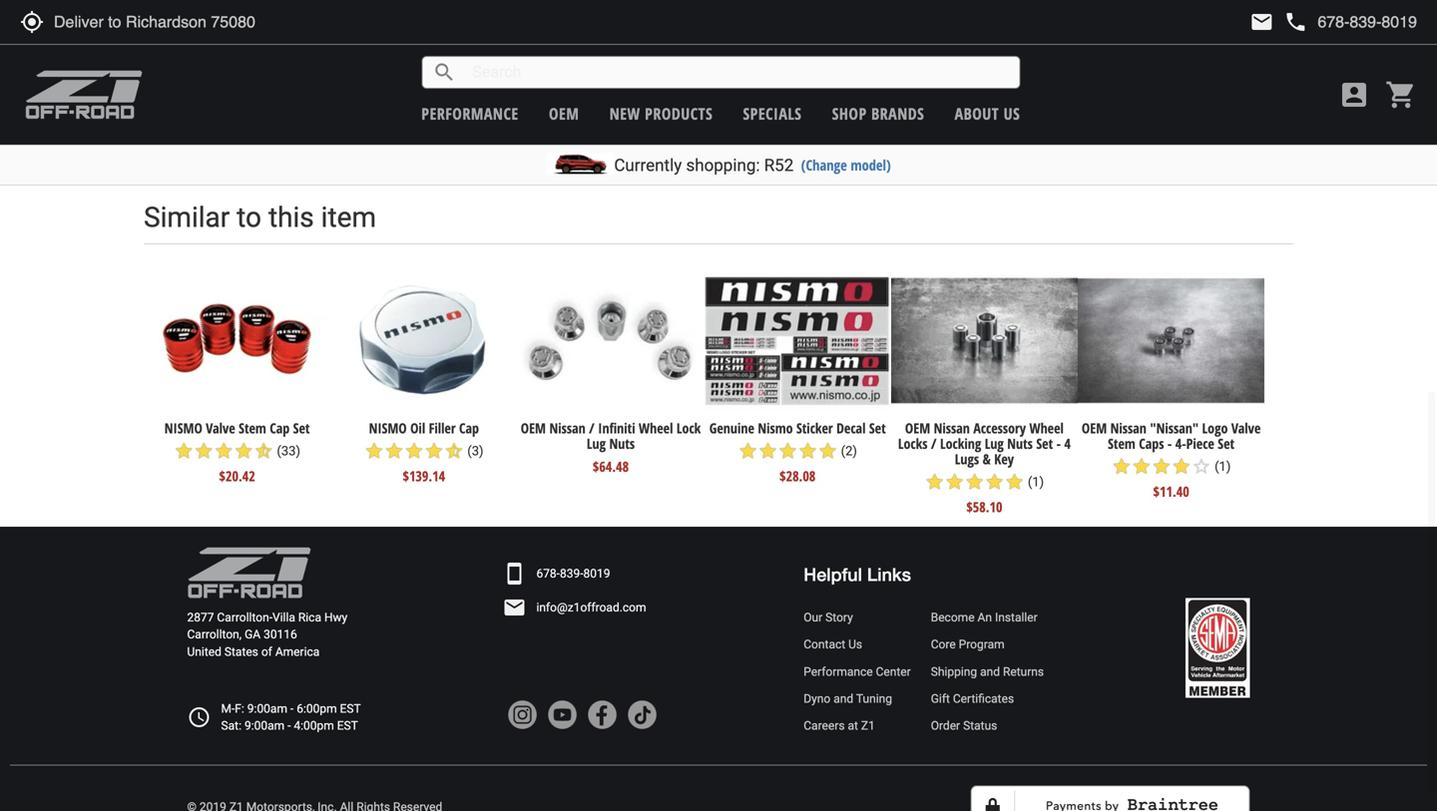Task type: vqa. For each thing, say whether or not it's contained in the screenshot.
Sticker
yes



Task type: locate. For each thing, give the bounding box(es) containing it.
youtube link image
[[548, 700, 577, 730]]

careers
[[804, 719, 845, 733]]

0 horizontal spatial (1)
[[1028, 475, 1044, 490]]

valve inside nismo valve stem cap set star star star star star_half (33) $20.42
[[206, 419, 235, 438]]

stem
[[239, 419, 266, 438], [1108, 434, 1136, 453]]

/ left infiniti
[[589, 419, 595, 438]]

1 nuts from the left
[[609, 434, 635, 453]]

sema member logo image
[[1186, 599, 1250, 698]]

valve inside oem nissan "nissan" logo valve stem caps - 4-piece set star star star star star_border (1) $11.40
[[1232, 419, 1261, 438]]

est right 4:00pm
[[337, 719, 358, 733]]

and right dyno at the right bottom
[[834, 692, 854, 706]]

nismo inside nismo valve stem cap set star star star star star_half (33) $20.42
[[164, 419, 202, 438]]

and
[[980, 665, 1000, 679], [834, 692, 854, 706]]

star_half left (33)
[[254, 441, 274, 461]]

model)
[[851, 155, 891, 175]]

nissan left the "nissan"
[[1111, 419, 1147, 438]]

star_border
[[1192, 457, 1212, 477]]

cap
[[270, 419, 290, 438], [459, 419, 479, 438]]

cap inside nismo oil filler cap star star star star star_half (3) $139.14
[[459, 419, 479, 438]]

locks
[[898, 434, 928, 453]]

2 wheel from the left
[[1030, 419, 1064, 438]]

0 vertical spatial us
[[1004, 103, 1021, 124]]

us down our story link
[[849, 638, 863, 652]]

set up (33)
[[293, 419, 310, 438]]

0 horizontal spatial valve
[[206, 419, 235, 438]]

of
[[261, 645, 272, 659]]

1 horizontal spatial lug
[[985, 434, 1004, 453]]

oem left infiniti
[[521, 419, 546, 438]]

"nissan"
[[1150, 419, 1199, 438]]

$139.14
[[403, 467, 445, 486]]

and for returns
[[980, 665, 1000, 679]]

1 star_half from the left
[[254, 441, 274, 461]]

shopping_cart link
[[1381, 79, 1418, 111]]

star
[[174, 441, 194, 461], [194, 441, 214, 461], [214, 441, 234, 461], [234, 441, 254, 461], [364, 441, 384, 461], [384, 441, 404, 461], [404, 441, 424, 461], [424, 441, 444, 461], [738, 441, 758, 461], [758, 441, 778, 461], [778, 441, 798, 461], [798, 441, 818, 461], [818, 441, 838, 461], [1112, 457, 1132, 477], [1132, 457, 1152, 477], [1152, 457, 1172, 477], [1172, 457, 1192, 477], [925, 472, 945, 492], [945, 472, 965, 492], [965, 472, 985, 492], [985, 472, 1005, 492], [1005, 472, 1025, 492]]

oem down fits:
[[549, 103, 579, 124]]

0 horizontal spatial cap
[[270, 419, 290, 438]]

0 horizontal spatial nuts
[[609, 434, 635, 453]]

our story link
[[804, 610, 911, 627]]

0 horizontal spatial star_half
[[254, 441, 274, 461]]

/ right "locks"
[[931, 434, 937, 453]]

0 vertical spatial 9:00am
[[247, 702, 287, 716]]

1 horizontal spatial /
[[931, 434, 937, 453]]

1 cap from the left
[[270, 419, 290, 438]]

nissan inside oem nissan / infiniti wheel lock lug nuts $64.48
[[550, 419, 586, 438]]

dyno and tuning
[[804, 692, 893, 706]]

1 nismo from the left
[[164, 419, 202, 438]]

cap up (33)
[[270, 419, 290, 438]]

nissan
[[663, 103, 711, 122], [550, 419, 586, 438], [934, 419, 970, 438], [1111, 419, 1147, 438]]

set right piece
[[1218, 434, 1235, 453]]

genuine nismo sticker decal set star star star star star (2) $28.08
[[710, 419, 886, 486]]

oem nissan accessory wheel locks / locking lug nuts set - 4 lugs & key star star star star star (1) $58.10
[[898, 419, 1071, 516]]

instagram link image
[[508, 700, 538, 730]]

0 vertical spatial est
[[340, 702, 361, 716]]

1 valve from the left
[[206, 419, 235, 438]]

lug inside oem nissan / infiniti wheel lock lug nuts $64.48
[[587, 434, 606, 453]]

rica
[[298, 611, 321, 625]]

1 vertical spatial est
[[337, 719, 358, 733]]

cap for star_half
[[270, 419, 290, 438]]

9:00am right f:
[[247, 702, 287, 716]]

nissan for oem nissan / infiniti wheel lock lug nuts $64.48
[[550, 419, 586, 438]]

1 wheel from the left
[[639, 419, 673, 438]]

nuts
[[609, 434, 635, 453], [1008, 434, 1033, 453]]

(change
[[801, 155, 847, 175]]

accessory
[[974, 419, 1026, 438]]

- left 4
[[1057, 434, 1061, 453]]

z1 company logo image
[[187, 547, 312, 600]]

oem inside oem nissan accessory wheel locks / locking lug nuts set - 4 lugs & key star star star star star (1) $58.10
[[905, 419, 931, 438]]

0 horizontal spatial wheel
[[639, 419, 673, 438]]

0 vertical spatial (1)
[[1215, 459, 1231, 474]]

nissan for oem nissan "nissan" logo valve stem caps - 4-piece set star star star star star_border (1) $11.40
[[1111, 419, 1147, 438]]

stem inside nismo valve stem cap set star star star star star_half (33) $20.42
[[239, 419, 266, 438]]

piece
[[1187, 434, 1215, 453]]

/ inside oem nissan / infiniti wheel lock lug nuts $64.48
[[589, 419, 595, 438]]

1 horizontal spatial nuts
[[1008, 434, 1033, 453]]

nuts inside oem nissan / infiniti wheel lock lug nuts $64.48
[[609, 434, 635, 453]]

cap for (3)
[[459, 419, 479, 438]]

/
[[589, 419, 595, 438], [931, 434, 937, 453]]

0 horizontal spatial and
[[834, 692, 854, 706]]

0 horizontal spatial lug
[[587, 434, 606, 453]]

2 star_half from the left
[[444, 441, 464, 461]]

and down core program link at the bottom right of the page
[[980, 665, 1000, 679]]

nismo
[[758, 419, 793, 438]]

order status
[[931, 719, 998, 733]]

shopping_cart
[[1386, 79, 1418, 111]]

info@z1offroad.com link
[[537, 599, 646, 616]]

/ inside oem nissan accessory wheel locks / locking lug nuts set - 4 lugs & key star star star star star (1) $58.10
[[931, 434, 937, 453]]

mail link
[[1250, 10, 1274, 34]]

2 nismo from the left
[[369, 419, 407, 438]]

set left 4
[[1037, 434, 1053, 453]]

4-
[[1176, 434, 1187, 453]]

nuts right the &
[[1008, 434, 1033, 453]]

1 horizontal spatial nismo
[[369, 419, 407, 438]]

core program
[[931, 638, 1005, 652]]

lug right lugs
[[985, 434, 1004, 453]]

valve up $20.42 at the bottom left of the page
[[206, 419, 235, 438]]

nissan up lugs
[[934, 419, 970, 438]]

nismo oil filler cap star star star star star_half (3) $139.14
[[364, 419, 484, 486]]

oem inside oem nissan "nissan" logo valve stem caps - 4-piece set star star star star star_border (1) $11.40
[[1082, 419, 1107, 438]]

valve right logo
[[1232, 419, 1261, 438]]

wheel left lock
[[639, 419, 673, 438]]

oem left locking
[[905, 419, 931, 438]]

- inside oem nissan accessory wheel locks / locking lug nuts set - 4 lugs & key star star star star star (1) $58.10
[[1057, 434, 1061, 453]]

carrollton-
[[217, 611, 273, 625]]

lug up $64.48
[[587, 434, 606, 453]]

set inside oem nissan accessory wheel locks / locking lug nuts set - 4 lugs & key star star star star star (1) $58.10
[[1037, 434, 1053, 453]]

0 horizontal spatial /
[[589, 419, 595, 438]]

0 horizontal spatial stem
[[239, 419, 266, 438]]

nissan inside oem nissan "nissan" logo valve stem caps - 4-piece set star star star star star_border (1) $11.40
[[1111, 419, 1147, 438]]

includes mounting hardware
[[581, 37, 783, 56]]

0 horizontal spatial us
[[849, 638, 863, 652]]

1 horizontal spatial us
[[1004, 103, 1021, 124]]

about us
[[955, 103, 1021, 124]]

sat:
[[221, 719, 242, 733]]

star_half left (3)
[[444, 441, 464, 461]]

0 vertical spatial and
[[980, 665, 1000, 679]]

stem left caps
[[1108, 434, 1136, 453]]

caps
[[1139, 434, 1165, 453]]

stem up $20.42 at the bottom left of the page
[[239, 419, 266, 438]]

1 vertical spatial and
[[834, 692, 854, 706]]

nismo
[[164, 419, 202, 438], [369, 419, 407, 438]]

hardware
[[717, 37, 783, 56]]

cap up (3)
[[459, 419, 479, 438]]

nuts up $64.48
[[609, 434, 635, 453]]

est
[[340, 702, 361, 716], [337, 719, 358, 733]]

2 lug from the left
[[985, 434, 1004, 453]]

est right 6:00pm
[[340, 702, 361, 716]]

1 horizontal spatial stem
[[1108, 434, 1136, 453]]

nissan left infiniti
[[550, 419, 586, 438]]

gift certificates link
[[931, 691, 1044, 708]]

(1) inside oem nissan accessory wheel locks / locking lug nuts set - 4 lugs & key star star star star star (1) $58.10
[[1028, 475, 1044, 490]]

1 horizontal spatial wheel
[[1030, 419, 1064, 438]]

carrollton,
[[187, 628, 242, 642]]

shop brands
[[832, 103, 925, 124]]

nismo inside nismo oil filler cap star star star star star_half (3) $139.14
[[369, 419, 407, 438]]

similar to this item
[[144, 201, 376, 234]]

1 lug from the left
[[587, 434, 606, 453]]

1 vertical spatial (1)
[[1028, 475, 1044, 490]]

returns
[[1003, 665, 1044, 679]]

item
[[321, 201, 376, 234]]

1 horizontal spatial valve
[[1232, 419, 1261, 438]]

- left the 4-
[[1168, 434, 1172, 453]]

oem link
[[549, 103, 579, 124]]

oem
[[549, 103, 579, 124], [521, 419, 546, 438], [905, 419, 931, 438], [1082, 419, 1107, 438]]

1 horizontal spatial star_half
[[444, 441, 464, 461]]

oem inside oem nissan / infiniti wheel lock lug nuts $64.48
[[521, 419, 546, 438]]

wheel left 4
[[1030, 419, 1064, 438]]

9:00am right sat:
[[245, 719, 285, 733]]

us right about
[[1004, 103, 1021, 124]]

dyno and tuning link
[[804, 691, 911, 708]]

1 horizontal spatial and
[[980, 665, 1000, 679]]

us
[[1004, 103, 1021, 124], [849, 638, 863, 652]]

1 vertical spatial 9:00am
[[245, 719, 285, 733]]

set right decal
[[869, 419, 886, 438]]

oem nissan / infiniti wheel lock lug nuts $64.48
[[521, 419, 701, 476]]

stem inside oem nissan "nissan" logo valve stem caps - 4-piece set star star star star star_border (1) $11.40
[[1108, 434, 1136, 453]]

installer
[[995, 611, 1038, 625]]

new products link
[[610, 103, 713, 124]]

cap inside nismo valve stem cap set star star star star star_half (33) $20.42
[[270, 419, 290, 438]]

shopping:
[[686, 155, 760, 175]]

infiniti
[[598, 419, 636, 438]]

nissan inside oem nissan accessory wheel locks / locking lug nuts set - 4 lugs & key star star star star star (1) $58.10
[[934, 419, 970, 438]]

careers at z1
[[804, 719, 875, 733]]

1 vertical spatial us
[[849, 638, 863, 652]]

(3)
[[467, 444, 484, 459]]

1 horizontal spatial cap
[[459, 419, 479, 438]]

2 cap from the left
[[459, 419, 479, 438]]

dyno
[[804, 692, 831, 706]]

careers at z1 link
[[804, 718, 911, 735]]

0 horizontal spatial nismo
[[164, 419, 202, 438]]

account_box link
[[1334, 79, 1376, 111]]

2 valve from the left
[[1232, 419, 1261, 438]]

wheel inside oem nissan / infiniti wheel lock lug nuts $64.48
[[639, 419, 673, 438]]

locking
[[940, 434, 982, 453]]

oem right 4
[[1082, 419, 1107, 438]]

oem for oem nissan / infiniti wheel lock lug nuts $64.48
[[521, 419, 546, 438]]

6:00pm
[[297, 702, 337, 716]]

(1) inside oem nissan "nissan" logo valve stem caps - 4-piece set star star star star star_border (1) $11.40
[[1215, 459, 1231, 474]]

about
[[955, 103, 1000, 124]]

1 horizontal spatial (1)
[[1215, 459, 1231, 474]]

set inside oem nissan "nissan" logo valve stem caps - 4-piece set star star star star star_border (1) $11.40
[[1218, 434, 1235, 453]]

email
[[503, 596, 527, 620]]

core
[[931, 638, 956, 652]]

hwy
[[324, 611, 348, 625]]

2 nuts from the left
[[1008, 434, 1033, 453]]



Task type: describe. For each thing, give the bounding box(es) containing it.
shop
[[832, 103, 867, 124]]

r52
[[764, 155, 794, 175]]

america
[[275, 645, 320, 659]]

info@z1offroad.com
[[537, 601, 646, 615]]

(2)
[[841, 444, 858, 459]]

nismo for star
[[164, 419, 202, 438]]

sticker
[[797, 419, 833, 438]]

helpful links
[[804, 564, 911, 585]]

(change model) link
[[801, 155, 891, 175]]

lug inside oem nissan accessory wheel locks / locking lug nuts set - 4 lugs & key star star star star star (1) $58.10
[[985, 434, 1004, 453]]

includes
[[581, 37, 641, 56]]

email info@z1offroad.com
[[503, 596, 646, 620]]

wheel inside oem nissan accessory wheel locks / locking lug nuts set - 4 lugs & key star star star star star (1) $58.10
[[1030, 419, 1064, 438]]

become an installer
[[931, 611, 1038, 625]]

account_box
[[1339, 79, 1371, 111]]

us for about us
[[1004, 103, 1021, 124]]

become an installer link
[[931, 610, 1044, 627]]

z1
[[861, 719, 875, 733]]

oem for oem
[[549, 103, 579, 124]]

specials link
[[743, 103, 802, 124]]

key
[[995, 450, 1014, 469]]

oem for oem nissan "nissan" logo valve stem caps - 4-piece set star star star star star_border (1) $11.40
[[1082, 419, 1107, 438]]

$28.08
[[780, 467, 816, 486]]

decal
[[837, 419, 866, 438]]

products
[[645, 103, 713, 124]]

- left 6:00pm
[[290, 702, 294, 716]]

z1 motorsports logo image
[[25, 70, 143, 120]]

my_location
[[20, 10, 44, 34]]

2017-
[[581, 103, 623, 122]]

nismo valve stem cap set star star star star star_half (33) $20.42
[[164, 419, 310, 486]]

new products
[[610, 103, 713, 124]]

shipping and returns link
[[931, 664, 1044, 681]]

8019
[[584, 567, 610, 581]]

4
[[1065, 434, 1071, 453]]

status
[[963, 719, 998, 733]]

$58.10
[[967, 498, 1003, 516]]

Search search field
[[457, 57, 1020, 88]]

united
[[187, 645, 221, 659]]

set inside genuine nismo sticker decal set star star star star star (2) $28.08
[[869, 419, 886, 438]]

mail phone
[[1250, 10, 1308, 34]]

gift
[[931, 692, 950, 706]]

2877 carrollton-villa rica hwy carrollton, ga 30116 united states of america
[[187, 611, 348, 659]]

star_half inside nismo oil filler cap star star star star star_half (3) $139.14
[[444, 441, 464, 461]]

fits:
[[541, 69, 567, 90]]

smartphone 678-839-8019
[[503, 562, 610, 586]]

performance
[[804, 665, 873, 679]]

order
[[931, 719, 961, 733]]

certificates
[[953, 692, 1014, 706]]

links
[[867, 564, 911, 585]]

order status link
[[931, 718, 1044, 735]]

$20.42
[[219, 467, 255, 486]]

lock
[[677, 419, 701, 438]]

nismo for star_half
[[369, 419, 407, 438]]

pathfinder
[[716, 103, 789, 122]]

shop brands link
[[832, 103, 925, 124]]

facebook link image
[[587, 700, 617, 730]]

this
[[268, 201, 314, 234]]

contact us
[[804, 638, 863, 652]]

30116
[[264, 628, 297, 642]]

- left 4:00pm
[[288, 719, 291, 733]]

our story
[[804, 611, 853, 625]]

- inside oem nissan "nissan" logo valve stem caps - 4-piece set star star star star star_border (1) $11.40
[[1168, 434, 1172, 453]]

mail
[[1250, 10, 1274, 34]]

678-839-8019 link
[[537, 565, 610, 582]]

states
[[224, 645, 258, 659]]

similar
[[144, 201, 230, 234]]

gift certificates
[[931, 692, 1014, 706]]

f:
[[235, 702, 244, 716]]

genuine
[[710, 419, 755, 438]]

oem for oem nissan accessory wheel locks / locking lug nuts set - 4 lugs & key star star star star star (1) $58.10
[[905, 419, 931, 438]]

4:00pm
[[294, 719, 334, 733]]

brands
[[872, 103, 925, 124]]

our
[[804, 611, 823, 625]]

tiktok link image
[[627, 700, 657, 730]]

2877
[[187, 611, 214, 625]]

nissan for oem nissan accessory wheel locks / locking lug nuts set - 4 lugs & key star star star star star (1) $58.10
[[934, 419, 970, 438]]

star_half inside nismo valve stem cap set star star star star star_half (33) $20.42
[[254, 441, 274, 461]]

us for contact us
[[849, 638, 863, 652]]

access_time
[[187, 706, 211, 730]]

nuts inside oem nissan accessory wheel locks / locking lug nuts set - 4 lugs & key star star star star star (1) $58.10
[[1008, 434, 1033, 453]]

at
[[848, 719, 859, 733]]

specials
[[743, 103, 802, 124]]

set inside nismo valve stem cap set star star star star star_half (33) $20.42
[[293, 419, 310, 438]]

about us link
[[955, 103, 1021, 124]]

story
[[826, 611, 853, 625]]

839-
[[560, 567, 584, 581]]

&
[[983, 450, 991, 469]]

tuning
[[856, 692, 893, 706]]

performance
[[422, 103, 519, 124]]

shipping
[[931, 665, 977, 679]]

program
[[959, 638, 1005, 652]]

nissan right 2020
[[663, 103, 711, 122]]

contact
[[804, 638, 846, 652]]

oem nissan "nissan" logo valve stem caps - 4-piece set star star star star star_border (1) $11.40
[[1082, 419, 1261, 501]]

become
[[931, 611, 975, 625]]

and for tuning
[[834, 692, 854, 706]]

currently shopping: r52 (change model)
[[614, 155, 891, 175]]



